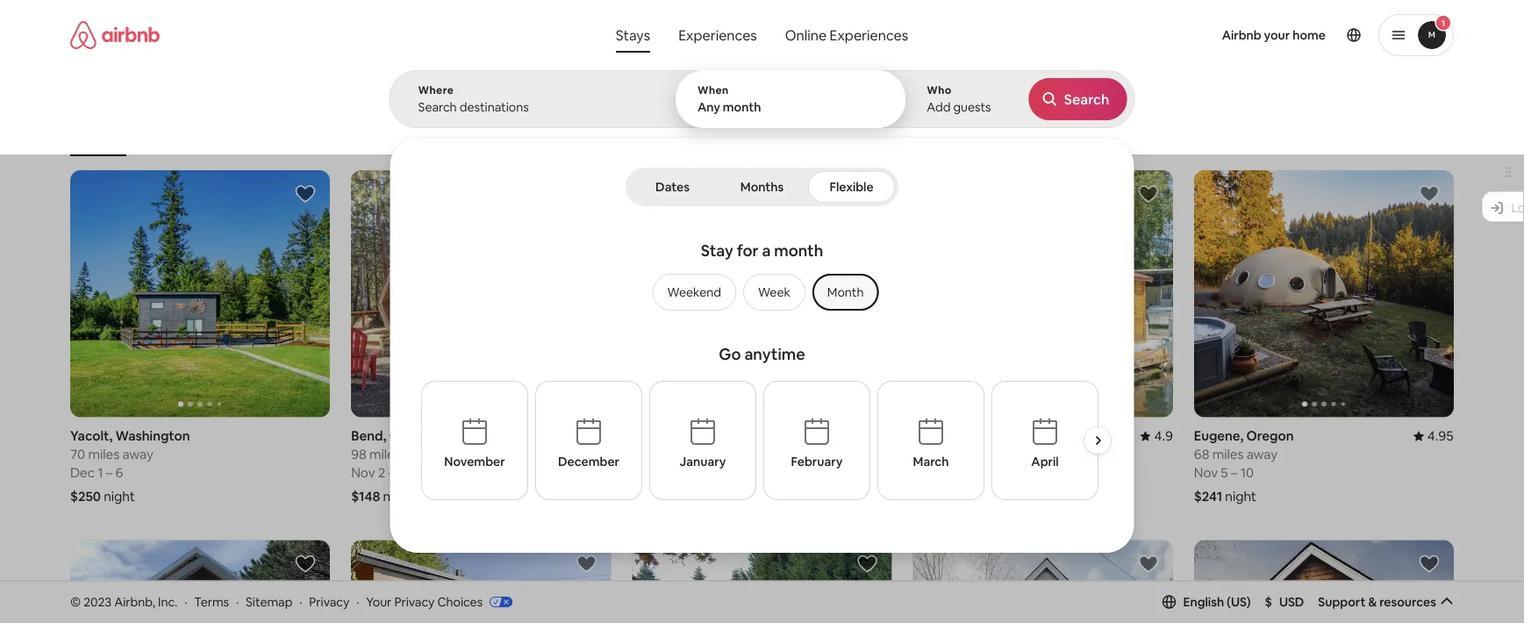Task type: vqa. For each thing, say whether or not it's contained in the screenshot.
Stay for a month
yes



Task type: locate. For each thing, give the bounding box(es) containing it.
– right 15
[[956, 464, 962, 481]]

oregon inside portland, oregon 50 miles away nov 15 – 20 $132 night
[[973, 427, 1020, 445]]

2 away from the left
[[685, 446, 716, 463]]

add to wishlist: vancouver, washington image
[[857, 553, 878, 574]]

4.95 for eugene, oregon 68 miles away nov 5 – 10 $241 night
[[1428, 427, 1455, 445]]

miles inside yacolt, washington 70 miles away dec 1 – 6 $250 night
[[88, 446, 119, 463]]

&
[[1369, 594, 1377, 610]]

support
[[1319, 594, 1366, 610]]

·
[[185, 594, 187, 610], [236, 594, 239, 610], [300, 594, 302, 610], [357, 594, 359, 610]]

oregon inside the eugene, oregon 68 miles away nov 5 – 10 $241 night
[[1247, 427, 1294, 445]]

3 miles from the left
[[369, 446, 401, 463]]

privacy link
[[309, 594, 350, 610]]

month
[[723, 99, 761, 115], [774, 241, 824, 261]]

nov left 5
[[1195, 464, 1219, 481]]

month inside 'group'
[[774, 241, 824, 261]]

1 horizontal spatial privacy
[[395, 594, 435, 610]]

3 nov from the left
[[913, 464, 937, 481]]

portland,
[[913, 427, 970, 445]]

4.94 out of 5 average rating image
[[852, 427, 892, 445]]

nov
[[632, 464, 656, 481], [351, 464, 375, 481], [913, 464, 937, 481], [1195, 464, 1219, 481]]

– left 6
[[106, 464, 113, 481]]

1 vertical spatial month
[[774, 241, 824, 261]]

1 privacy from the left
[[309, 594, 350, 610]]

5
[[1221, 464, 1229, 481]]

oregon for 68 miles away
[[1247, 427, 1294, 445]]

miles up 15
[[932, 446, 963, 463]]

– right 11
[[673, 464, 680, 481]]

0 horizontal spatial 4.95
[[585, 427, 611, 445]]

miles up 2
[[369, 446, 401, 463]]

4 away from the left
[[966, 446, 997, 463]]

0 vertical spatial month
[[723, 99, 761, 115]]

miles down yacolt,
[[88, 446, 119, 463]]

resources
[[1380, 594, 1437, 610]]

2 night from the left
[[662, 488, 693, 505]]

stay
[[701, 241, 734, 261]]

away up 16
[[685, 446, 716, 463]]

4.95 out of 5 average rating image
[[1414, 427, 1455, 445]]

10
[[1241, 464, 1254, 481]]

1 add to wishlist: portland, oregon image from the left
[[1138, 553, 1159, 574]]

2023
[[84, 594, 112, 610]]

stay for a month
[[701, 241, 824, 261]]

miles inside rhododendron, oregon 56 miles away nov 11 – 16 $117 night
[[650, 446, 682, 463]]

stay for a month group
[[477, 234, 1048, 337]]

$132
[[913, 488, 942, 505]]

away up the 10
[[1247, 446, 1278, 463]]

month inside when any month
[[723, 99, 761, 115]]

nov left 2
[[351, 464, 375, 481]]

miles up 11
[[650, 446, 682, 463]]

1 experiences from the left
[[679, 26, 757, 44]]

miles up 5
[[1213, 446, 1244, 463]]

online experiences link
[[771, 18, 923, 53]]

4 nov from the left
[[1195, 464, 1219, 481]]

nov down the 50
[[913, 464, 937, 481]]

1 miles from the left
[[88, 446, 119, 463]]

68
[[1195, 446, 1210, 463]]

1 vertical spatial add to wishlist: portland, oregon image
[[576, 553, 597, 574]]

group
[[70, 88, 1154, 156], [70, 170, 330, 417], [351, 170, 611, 417], [632, 170, 892, 417], [913, 170, 1173, 417], [1195, 170, 1455, 417], [646, 274, 879, 311], [70, 540, 330, 623], [351, 540, 611, 623], [632, 540, 892, 623], [913, 540, 1173, 623], [1195, 540, 1455, 623]]

support & resources button
[[1319, 594, 1455, 610]]

1
[[1442, 17, 1446, 29], [98, 464, 103, 481]]

away for 7
[[404, 446, 435, 463]]

airbnb your home link
[[1212, 17, 1337, 54]]

nov down the 56
[[632, 464, 656, 481]]

away for 16
[[685, 446, 716, 463]]

– inside the eugene, oregon 68 miles away nov 5 – 10 $241 night
[[1232, 464, 1238, 481]]

night down the 10
[[1226, 488, 1257, 505]]

$241
[[1195, 488, 1223, 505]]

experiences
[[679, 26, 757, 44], [830, 26, 909, 44]]

1 horizontal spatial add to wishlist: portland, oregon image
[[1419, 553, 1441, 574]]

1 horizontal spatial add to wishlist: portland, oregon image
[[1138, 183, 1159, 205]]

bend, oregon 98 miles away nov 2 – 7 $148 night
[[351, 427, 437, 505]]

$148
[[351, 488, 380, 505]]

experiences right online
[[830, 26, 909, 44]]

None search field
[[389, 0, 1135, 553]]

4 oregon from the left
[[1247, 427, 1294, 445]]

1 horizontal spatial 4.95
[[1428, 427, 1455, 445]]

– inside rhododendron, oregon 56 miles away nov 11 – 16 $117 night
[[673, 464, 680, 481]]

experiences up when
[[679, 26, 757, 44]]

privacy inside 'link'
[[395, 594, 435, 610]]

0 horizontal spatial experiences
[[679, 26, 757, 44]]

eugene,
[[1195, 427, 1244, 445]]

tab list containing dates
[[629, 168, 895, 206]]

miles inside the eugene, oregon 68 miles away nov 5 – 10 $241 night
[[1213, 446, 1244, 463]]

5 away from the left
[[1247, 446, 1278, 463]]

night down 20 at the right bottom of the page
[[945, 488, 976, 505]]

1 – from the left
[[106, 464, 113, 481]]

night for 10
[[1226, 488, 1257, 505]]

nov inside the eugene, oregon 68 miles away nov 5 – 10 $241 night
[[1195, 464, 1219, 481]]

1 vertical spatial 1
[[98, 464, 103, 481]]

february
[[791, 454, 843, 470]]

– right 5
[[1232, 464, 1238, 481]]

away up 20 at the right bottom of the page
[[966, 446, 997, 463]]

month right a
[[774, 241, 824, 261]]

– inside portland, oregon 50 miles away nov 15 – 20 $132 night
[[956, 464, 962, 481]]

5 – from the left
[[1232, 464, 1238, 481]]

nov inside rhododendron, oregon 56 miles away nov 11 – 16 $117 night
[[632, 464, 656, 481]]

away inside the bend, oregon 98 miles away nov 2 – 7 $148 night
[[404, 446, 435, 463]]

4 miles from the left
[[932, 446, 963, 463]]

2 oregon from the left
[[389, 427, 437, 445]]

0 horizontal spatial 1
[[98, 464, 103, 481]]

2 – from the left
[[673, 464, 680, 481]]

night inside the eugene, oregon 68 miles away nov 5 – 10 $241 night
[[1226, 488, 1257, 505]]

dec
[[70, 464, 95, 481]]

1 night from the left
[[104, 488, 135, 505]]

month up amazing views
[[723, 99, 761, 115]]

oregon inside the bend, oregon 98 miles away nov 2 – 7 $148 night
[[389, 427, 437, 445]]

56
[[632, 446, 647, 463]]

english
[[1184, 594, 1225, 610]]

dates button
[[629, 171, 716, 203]]

away up 7
[[404, 446, 435, 463]]

views
[[753, 130, 781, 143]]

night down 6
[[104, 488, 135, 505]]

– inside yacolt, washington 70 miles away dec 1 – 6 $250 night
[[106, 464, 113, 481]]

1 horizontal spatial experiences
[[830, 26, 909, 44]]

add to wishlist: portland, oregon image
[[1138, 553, 1159, 574], [1419, 553, 1441, 574]]

night inside yacolt, washington 70 miles away dec 1 – 6 $250 night
[[104, 488, 135, 505]]

1 horizontal spatial 1
[[1442, 17, 1446, 29]]

nov for 98
[[351, 464, 375, 481]]

2 miles from the left
[[650, 446, 682, 463]]

4.95 out of 5 average rating image
[[571, 427, 611, 445]]

– left 7
[[388, 464, 395, 481]]

15
[[940, 464, 953, 481]]

stays tab panel
[[389, 70, 1135, 553]]

2 nov from the left
[[351, 464, 375, 481]]

oregon
[[732, 427, 779, 445], [389, 427, 437, 445], [973, 427, 1020, 445], [1247, 427, 1294, 445]]

1 4.95 from the left
[[585, 427, 611, 445]]

stays button
[[602, 18, 665, 53]]

1 nov from the left
[[632, 464, 656, 481]]

0 horizontal spatial month
[[723, 99, 761, 115]]

group containing amazing views
[[70, 88, 1154, 156]]

1 inside yacolt, washington 70 miles away dec 1 – 6 $250 night
[[98, 464, 103, 481]]

flexible button
[[808, 171, 895, 203]]

add to wishlist: chinook, washington image
[[295, 553, 316, 574]]

night inside portland, oregon 50 miles away nov 15 – 20 $132 night
[[945, 488, 976, 505]]

98
[[351, 446, 367, 463]]

a
[[762, 241, 771, 261]]

1 oregon from the left
[[732, 427, 779, 445]]

night down 7
[[383, 488, 415, 505]]

night inside rhododendron, oregon 56 miles away nov 11 – 16 $117 night
[[662, 488, 693, 505]]

· right terms link at bottom left
[[236, 594, 239, 610]]

2 4.95 from the left
[[1428, 427, 1455, 445]]

historical homes
[[894, 130, 977, 143]]

towers
[[1095, 130, 1131, 144]]

miles inside the bend, oregon 98 miles away nov 2 – 7 $148 night
[[369, 446, 401, 463]]

bend,
[[351, 427, 386, 445]]

· right the inc.
[[185, 594, 187, 610]]

1 horizontal spatial month
[[774, 241, 824, 261]]

oregon for 50 miles away
[[973, 427, 1020, 445]]

online
[[785, 26, 827, 44]]

miles for 5
[[1213, 446, 1244, 463]]

©
[[70, 594, 81, 610]]

night for 20
[[945, 488, 976, 505]]

anytime
[[745, 344, 806, 365]]

amazing views
[[707, 130, 781, 143]]

group inside stay for a month 'group'
[[646, 274, 879, 311]]

terms · sitemap · privacy ·
[[194, 594, 359, 610]]

tab list
[[629, 168, 895, 206]]

–
[[106, 464, 113, 481], [673, 464, 680, 481], [388, 464, 395, 481], [956, 464, 962, 481], [1232, 464, 1238, 481]]

away
[[122, 446, 153, 463], [685, 446, 716, 463], [404, 446, 435, 463], [966, 446, 997, 463], [1247, 446, 1278, 463]]

away down "washington"
[[122, 446, 153, 463]]

3 – from the left
[[388, 464, 395, 481]]

nov for 56
[[632, 464, 656, 481]]

$
[[1265, 594, 1273, 610]]

add to wishlist: portland, oregon image
[[1138, 183, 1159, 205], [576, 553, 597, 574]]

away inside yacolt, washington 70 miles away dec 1 – 6 $250 night
[[122, 446, 153, 463]]

– for 20
[[956, 464, 962, 481]]

away inside the eugene, oregon 68 miles away nov 5 – 10 $241 night
[[1247, 446, 1278, 463]]

where
[[418, 83, 454, 97]]

2 privacy from the left
[[395, 594, 435, 610]]

5 night from the left
[[1226, 488, 1257, 505]]

3 night from the left
[[383, 488, 415, 505]]

– inside the bend, oregon 98 miles away nov 2 – 7 $148 night
[[388, 464, 395, 481]]

home
[[1293, 27, 1326, 43]]

5 miles from the left
[[1213, 446, 1244, 463]]

english (us) button
[[1163, 594, 1251, 610]]

0 horizontal spatial add to wishlist: portland, oregon image
[[1138, 553, 1159, 574]]

online experiences
[[785, 26, 909, 44]]

terms link
[[194, 594, 229, 610]]

4 – from the left
[[956, 464, 962, 481]]

4 night from the left
[[945, 488, 976, 505]]

0 vertical spatial add to wishlist: portland, oregon image
[[1138, 183, 1159, 205]]

· left your
[[357, 594, 359, 610]]

3 away from the left
[[404, 446, 435, 463]]

miles inside portland, oregon 50 miles away nov 15 – 20 $132 night
[[932, 446, 963, 463]]

amazing
[[707, 130, 751, 143]]

2 · from the left
[[236, 594, 239, 610]]

7
[[398, 464, 405, 481]]

1 inside dropdown button
[[1442, 17, 1446, 29]]

privacy right your
[[395, 594, 435, 610]]

0 vertical spatial 1
[[1442, 17, 1446, 29]]

night inside the bend, oregon 98 miles away nov 2 – 7 $148 night
[[383, 488, 415, 505]]

– for 16
[[673, 464, 680, 481]]

1 away from the left
[[122, 446, 153, 463]]

night for 7
[[383, 488, 415, 505]]

3 oregon from the left
[[973, 427, 1020, 445]]

portland, oregon 50 miles away nov 15 – 20 $132 night
[[913, 427, 1020, 505]]

away inside portland, oregon 50 miles away nov 15 – 20 $132 night
[[966, 446, 997, 463]]

oregon inside rhododendron, oregon 56 miles away nov 11 – 16 $117 night
[[732, 427, 779, 445]]

· left 'privacy' link
[[300, 594, 302, 610]]

Where field
[[418, 99, 648, 115]]

group containing weekend
[[646, 274, 879, 311]]

0 horizontal spatial privacy
[[309, 594, 350, 610]]

night down 16
[[662, 488, 693, 505]]

nov inside portland, oregon 50 miles away nov 15 – 20 $132 night
[[913, 464, 937, 481]]

nov inside the bend, oregon 98 miles away nov 2 – 7 $148 night
[[351, 464, 375, 481]]

privacy down add to wishlist: chinook, washington icon
[[309, 594, 350, 610]]

$250
[[70, 488, 101, 505]]

usd
[[1280, 594, 1305, 610]]

away inside rhododendron, oregon 56 miles away nov 11 – 16 $117 night
[[685, 446, 716, 463]]



Task type: describe. For each thing, give the bounding box(es) containing it.
support & resources
[[1319, 594, 1437, 610]]

away for 10
[[1247, 446, 1278, 463]]

treehouses
[[809, 130, 866, 144]]

january button
[[650, 381, 757, 500]]

any
[[698, 99, 721, 115]]

december
[[558, 454, 620, 470]]

historical
[[894, 130, 941, 143]]

away for 20
[[966, 446, 997, 463]]

experiences inside button
[[679, 26, 757, 44]]

(us)
[[1227, 594, 1251, 610]]

miles for 11
[[650, 446, 682, 463]]

weekend
[[668, 284, 722, 300]]

march button
[[878, 381, 985, 500]]

night for 6
[[104, 488, 135, 505]]

rhododendron,
[[632, 427, 729, 445]]

airbnb
[[1223, 27, 1262, 43]]

1 · from the left
[[185, 594, 187, 610]]

add to wishlist: yacolt, washington image
[[295, 183, 316, 205]]

months
[[741, 179, 784, 195]]

miles for 15
[[932, 446, 963, 463]]

april button
[[992, 381, 1099, 500]]

0 horizontal spatial add to wishlist: portland, oregon image
[[576, 553, 597, 574]]

yacolt, washington 70 miles away dec 1 – 6 $250 night
[[70, 427, 190, 505]]

flexible
[[830, 179, 874, 195]]

airbnb your home
[[1223, 27, 1326, 43]]

add to wishlist: eugene, oregon image
[[1419, 183, 1441, 205]]

when any month
[[698, 83, 761, 115]]

16
[[683, 464, 696, 481]]

sitemap
[[246, 594, 293, 610]]

experiences button
[[665, 18, 771, 53]]

4.95 for bend, oregon 98 miles away nov 2 – 7 $148 night
[[585, 427, 611, 445]]

washington
[[116, 427, 190, 445]]

homes
[[944, 130, 977, 143]]

4.9 out of 5 average rating image
[[1141, 427, 1173, 445]]

what can we help you find? tab list
[[602, 18, 771, 53]]

add to wishlist: rhododendron, oregon image
[[857, 183, 878, 205]]

your
[[1265, 27, 1291, 43]]

nov for 68
[[1195, 464, 1219, 481]]

miles for 1
[[88, 446, 119, 463]]

11
[[659, 464, 670, 481]]

who
[[927, 83, 952, 97]]

– for 6
[[106, 464, 113, 481]]

cabins
[[560, 130, 594, 144]]

week
[[758, 284, 791, 300]]

1 button
[[1379, 14, 1455, 56]]

your
[[366, 594, 392, 610]]

for
[[737, 241, 759, 261]]

away for 6
[[122, 446, 153, 463]]

6
[[115, 464, 123, 481]]

2 add to wishlist: portland, oregon image from the left
[[1419, 553, 1441, 574]]

rhododendron, oregon 56 miles away nov 11 – 16 $117 night
[[632, 427, 779, 505]]

none search field containing stay for a month
[[389, 0, 1135, 553]]

– for 10
[[1232, 464, 1238, 481]]

mansions
[[476, 130, 523, 144]]

sitemap link
[[246, 594, 293, 610]]

april
[[1032, 454, 1059, 470]]

march
[[913, 454, 949, 470]]

4.9
[[1155, 427, 1173, 445]]

go
[[719, 344, 741, 365]]

january
[[680, 454, 726, 470]]

your privacy choices
[[366, 594, 483, 610]]

© 2023 airbnb, inc. ·
[[70, 594, 187, 610]]

eugene, oregon 68 miles away nov 5 – 10 $241 night
[[1195, 427, 1294, 505]]

profile element
[[938, 0, 1455, 70]]

night for 16
[[662, 488, 693, 505]]

oregon for 56 miles away
[[732, 427, 779, 445]]

february button
[[764, 381, 871, 500]]

nov for 50
[[913, 464, 937, 481]]

4.94
[[866, 427, 892, 445]]

2
[[378, 464, 386, 481]]

tab list inside stays tab panel
[[629, 168, 895, 206]]

your privacy choices link
[[366, 594, 513, 611]]

go anytime group
[[421, 337, 1119, 530]]

3 · from the left
[[300, 594, 302, 610]]

month
[[828, 284, 864, 300]]

omg!
[[640, 130, 668, 144]]

november
[[444, 454, 505, 470]]

– for 7
[[388, 464, 395, 481]]

miles for 2
[[369, 446, 401, 463]]

70
[[70, 446, 85, 463]]

$117
[[632, 488, 659, 505]]

inc.
[[158, 594, 178, 610]]

oregon for 98 miles away
[[389, 427, 437, 445]]

2 experiences from the left
[[830, 26, 909, 44]]

beach
[[407, 130, 438, 144]]

4 · from the left
[[357, 594, 359, 610]]

choices
[[437, 594, 483, 610]]

add
[[927, 99, 951, 115]]

50
[[913, 446, 929, 463]]

november button
[[421, 381, 528, 500]]

guests
[[954, 99, 992, 115]]

beachfront
[[1005, 130, 1061, 144]]

stays
[[616, 26, 651, 44]]

airbnb,
[[114, 594, 155, 610]]

december button
[[535, 381, 643, 500]]

20
[[965, 464, 981, 481]]

dates
[[656, 179, 690, 195]]

$ usd
[[1265, 594, 1305, 610]]

who add guests
[[927, 83, 992, 115]]



